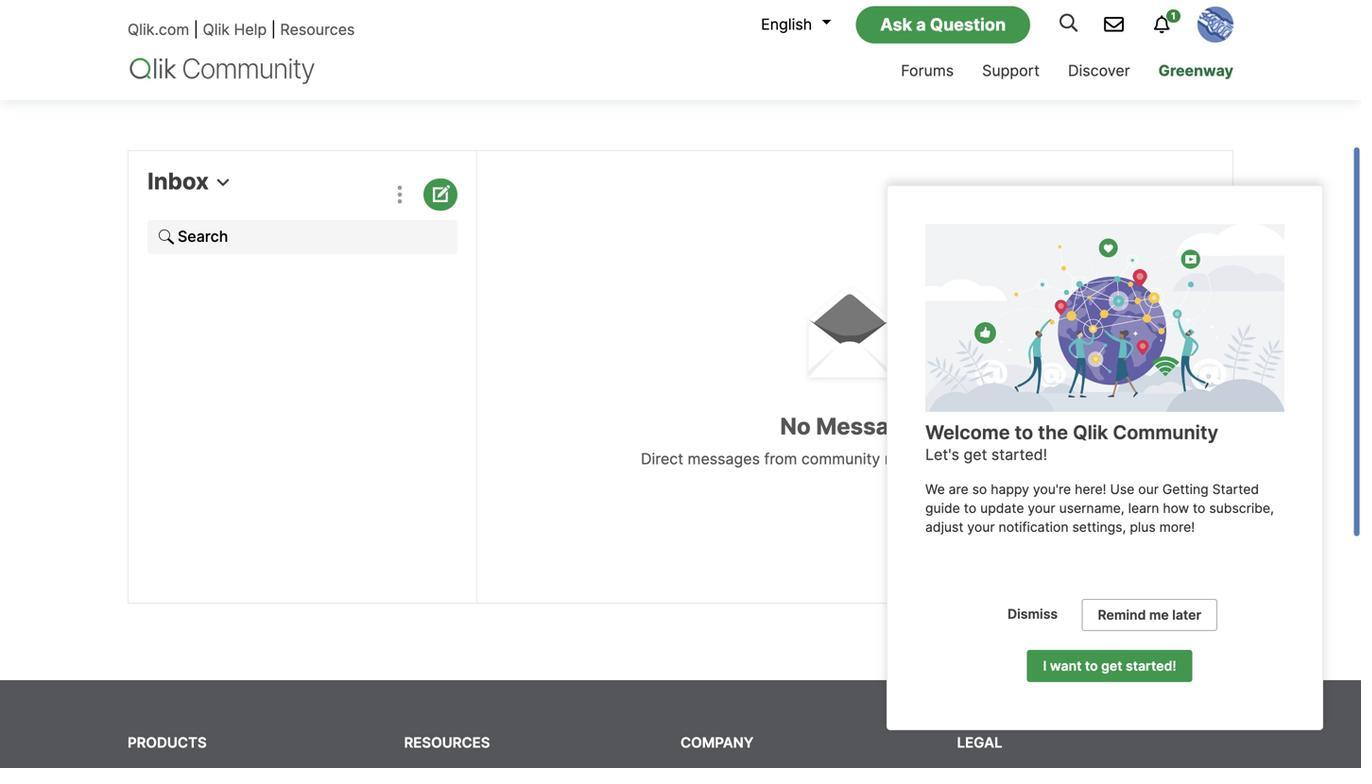 Task type: locate. For each thing, give the bounding box(es) containing it.
from
[[764, 450, 797, 468]]

on
[[636, 14, 654, 33]]

1 horizontal spatial started!
[[1126, 659, 1177, 675]]

menu bar containing forums
[[771, 44, 1248, 100]]

a left data
[[328, 14, 336, 33]]

1 vertical spatial started!
[[1126, 659, 1177, 675]]

qlik community link
[[128, 73, 240, 92]]

0 horizontal spatial |
[[194, 20, 199, 39]]

qlikduck image
[[1198, 7, 1234, 43]]

get right want
[[1101, 659, 1123, 675]]

Search text field
[[147, 220, 458, 254]]

support button
[[968, 44, 1054, 100]]

direct
[[641, 450, 684, 468]]

all-
[[476, 14, 498, 33]]

0 vertical spatial qlik
[[203, 20, 230, 39]]

1 horizontal spatial messages
[[816, 413, 930, 441]]

|
[[194, 20, 199, 39], [271, 20, 276, 39]]

15
[[565, 14, 581, 33]]

0 horizontal spatial a
[[328, 14, 336, 33]]

update
[[980, 501, 1024, 517]]

0 horizontal spatial started!
[[992, 446, 1047, 464]]

2 | from the left
[[271, 20, 276, 39]]

started! inside the welcome to the qlik community let's get started!
[[992, 446, 1047, 464]]

dismiss
[[1008, 607, 1058, 623]]

forums
[[901, 61, 954, 80]]

a right ask at the right of the page
[[916, 14, 926, 35]]

to left 'the'
[[1015, 421, 1033, 444]]

ask a question
[[880, 14, 1006, 35]]

private
[[261, 73, 310, 92]]

star
[[498, 14, 526, 33]]

analytics
[[408, 14, 471, 33]]

and left 17
[[740, 14, 767, 33]]

menu bar
[[771, 44, 1248, 100]]

1 horizontal spatial and
[[740, 14, 767, 33]]

your up 'notification'
[[1028, 501, 1056, 517]]

username,
[[1059, 501, 1125, 517]]

appear
[[983, 450, 1033, 468]]

and
[[377, 14, 404, 33], [740, 14, 767, 33]]

qlik down qlik.com
[[128, 73, 155, 92]]

1 vertical spatial community
[[1113, 421, 1219, 444]]

1 vertical spatial qlik
[[128, 73, 155, 92]]

plus
[[1130, 519, 1156, 535]]

2 vertical spatial qlik
[[1073, 421, 1108, 444]]

qlik help link
[[203, 20, 267, 39]]

remind me later
[[1098, 607, 1202, 624]]

resources link
[[280, 20, 355, 39]]

started! up happy
[[992, 446, 1047, 464]]

products
[[128, 735, 207, 752]]

1 and from the left
[[377, 14, 404, 33]]

0 horizontal spatial and
[[377, 14, 404, 33]]

2 and from the left
[[740, 14, 767, 33]]

qlik inside the welcome to the qlik community let's get started!
[[1073, 421, 1108, 444]]

started!
[[992, 446, 1047, 464], [1126, 659, 1177, 675]]

0 vertical spatial messages
[[315, 73, 387, 92]]

qlik image
[[128, 56, 317, 85]]

1 vertical spatial your
[[967, 519, 995, 535]]

0 vertical spatial started!
[[992, 446, 1047, 464]]

list
[[128, 58, 1182, 108]]

| right help
[[271, 20, 276, 39]]

1 vertical spatial resources
[[404, 735, 490, 752]]

community
[[159, 73, 240, 92], [1113, 421, 1219, 444]]

get
[[964, 446, 987, 464], [1101, 659, 1123, 675]]

become a data and analytics all-star with 15 hands-on workshops and 17 on-site certification options! learn more
[[266, 14, 1096, 33]]

0 horizontal spatial resources
[[280, 20, 355, 39]]

0 horizontal spatial get
[[964, 446, 987, 464]]

resources
[[280, 20, 355, 39], [404, 735, 490, 752]]

inbox
[[147, 167, 209, 195]]

0 vertical spatial community
[[159, 73, 240, 92]]

messages up community
[[816, 413, 930, 441]]

get down "welcome"
[[964, 446, 987, 464]]

qlik
[[203, 20, 230, 39], [128, 73, 155, 92], [1073, 421, 1108, 444]]

welcome to the qlik community dialog
[[887, 185, 1323, 731]]

community down qlik help link at the left top of page
[[159, 73, 240, 92]]

1 horizontal spatial get
[[1101, 659, 1123, 675]]

1 horizontal spatial qlik
[[203, 20, 230, 39]]

a
[[916, 14, 926, 35], [328, 14, 336, 33]]

your
[[1028, 501, 1056, 517], [967, 519, 995, 535]]

with
[[530, 14, 561, 33]]

messages
[[688, 450, 760, 468]]

greenway
[[1159, 61, 1234, 80]]

community up our
[[1113, 421, 1219, 444]]

messages for no
[[816, 413, 930, 441]]

members
[[885, 450, 952, 468]]

site
[[816, 14, 842, 33]]

1 horizontal spatial community
[[1113, 421, 1219, 444]]

workshops
[[658, 14, 736, 33]]

1 horizontal spatial |
[[271, 20, 276, 39]]

your down update
[[967, 519, 995, 535]]

discover button
[[1054, 44, 1144, 100]]

1 horizontal spatial your
[[1028, 501, 1056, 517]]

messages down data
[[315, 73, 387, 92]]

qlik left help
[[203, 20, 230, 39]]

get inside button
[[1101, 659, 1123, 675]]

a for become
[[328, 14, 336, 33]]

1 vertical spatial get
[[1101, 659, 1123, 675]]

0 horizontal spatial messages
[[315, 73, 387, 92]]

to right want
[[1085, 659, 1098, 675]]

certification
[[846, 14, 931, 33]]

17
[[771, 14, 787, 33]]

more!
[[1160, 519, 1195, 535]]

1 horizontal spatial a
[[916, 14, 926, 35]]

0 vertical spatial your
[[1028, 501, 1056, 517]]

None submit
[[143, 216, 190, 259]]

started! inside button
[[1126, 659, 1177, 675]]

forums button
[[887, 44, 968, 100]]

community inside the welcome to the qlik community let's get started!
[[1113, 421, 1219, 444]]

messages inside 'no messages direct messages from community members will appear here'
[[816, 413, 930, 441]]

i want to get started!
[[1043, 659, 1177, 675]]

and right data
[[377, 14, 404, 33]]

remind
[[1098, 607, 1146, 624]]

0 horizontal spatial community
[[159, 73, 240, 92]]

messages for private
[[315, 73, 387, 92]]

i
[[1043, 659, 1047, 675]]

started! down "remind me later" button
[[1126, 659, 1177, 675]]

on-
[[791, 14, 816, 33]]

2 horizontal spatial qlik
[[1073, 421, 1108, 444]]

ask a question link
[[856, 6, 1031, 43]]

question
[[930, 14, 1006, 35]]

messages
[[315, 73, 387, 92], [816, 413, 930, 441]]

qlik right 'the'
[[1073, 421, 1108, 444]]

qlik community
[[128, 73, 240, 92]]

1 vertical spatial messages
[[816, 413, 930, 441]]

private messages
[[261, 73, 387, 92]]

community
[[801, 450, 880, 468]]

to
[[1015, 421, 1033, 444], [964, 501, 977, 517], [1193, 501, 1206, 517], [1085, 659, 1098, 675]]

0 horizontal spatial your
[[967, 519, 995, 535]]

| right qlik.com
[[194, 20, 199, 39]]

to inside the i want to get started! button
[[1085, 659, 1098, 675]]

1
[[1171, 10, 1176, 22]]

company
[[681, 735, 754, 752]]

qlik.com link
[[128, 20, 189, 39]]

qlik.com
[[128, 20, 189, 39]]

greenway link
[[1144, 44, 1248, 100]]

welcome
[[925, 421, 1010, 444]]

0 vertical spatial get
[[964, 446, 987, 464]]

qlik inside list
[[128, 73, 155, 92]]

0 horizontal spatial qlik
[[128, 73, 155, 92]]



Task type: vqa. For each thing, say whether or not it's contained in the screenshot.
are
yes



Task type: describe. For each thing, give the bounding box(es) containing it.
to down so
[[964, 501, 977, 517]]

dismiss button
[[993, 599, 1073, 630]]

you're
[[1033, 482, 1071, 498]]

the
[[1038, 421, 1068, 444]]

guide
[[925, 501, 960, 517]]

get inside the welcome to the qlik community let's get started!
[[964, 446, 987, 464]]

more
[[1051, 14, 1096, 33]]

getting
[[1163, 482, 1209, 498]]

1 horizontal spatial resources
[[404, 735, 490, 752]]

ask
[[880, 14, 912, 35]]

will
[[956, 450, 979, 468]]

learn
[[1128, 501, 1159, 517]]

our
[[1138, 482, 1159, 498]]

adjust
[[925, 519, 964, 535]]

here
[[1037, 450, 1069, 468]]

inbox button
[[147, 167, 230, 195]]

data
[[341, 14, 373, 33]]

no
[[780, 413, 811, 441]]

learn
[[997, 14, 1047, 33]]

legal
[[957, 735, 1002, 752]]

english button
[[752, 9, 831, 41]]

a for ask
[[916, 14, 926, 35]]

hands-
[[585, 14, 636, 33]]

to right the how
[[1193, 501, 1206, 517]]

we are so happy you're here! use our getting started guide to update your username, learn how to subscribe, adjust your notification settings, plus more!
[[925, 482, 1278, 535]]

are
[[949, 482, 969, 498]]

0 vertical spatial resources
[[280, 20, 355, 39]]

later
[[1172, 607, 1202, 624]]

happy
[[991, 482, 1029, 498]]

english
[[761, 15, 812, 34]]

let's
[[925, 446, 960, 464]]

learn more link
[[997, 14, 1096, 33]]

list containing qlik community
[[128, 58, 1182, 108]]

how
[[1163, 501, 1189, 517]]

remind me later button
[[1082, 599, 1218, 632]]

so
[[972, 482, 987, 498]]

help
[[234, 20, 267, 39]]

use
[[1110, 482, 1135, 498]]

i want to get started! button
[[1027, 650, 1193, 683]]

support
[[982, 61, 1040, 80]]

want
[[1050, 659, 1082, 675]]

no messages direct messages from community members will appear here
[[641, 413, 1069, 468]]

qlik.com | qlik help | resources
[[128, 20, 355, 39]]

settings,
[[1072, 519, 1126, 535]]

notification
[[999, 519, 1069, 535]]

started
[[1212, 482, 1259, 498]]

discover
[[1068, 61, 1130, 80]]

become
[[266, 14, 324, 33]]

options!
[[936, 14, 993, 33]]

to inside the welcome to the qlik community let's get started!
[[1015, 421, 1033, 444]]

welcome to the qlik community let's get started!
[[925, 421, 1219, 464]]

1 | from the left
[[194, 20, 199, 39]]

we
[[925, 482, 945, 498]]

me
[[1149, 607, 1169, 624]]

community inside list
[[159, 73, 240, 92]]

subscribe,
[[1209, 501, 1274, 517]]

here!
[[1075, 482, 1107, 498]]



